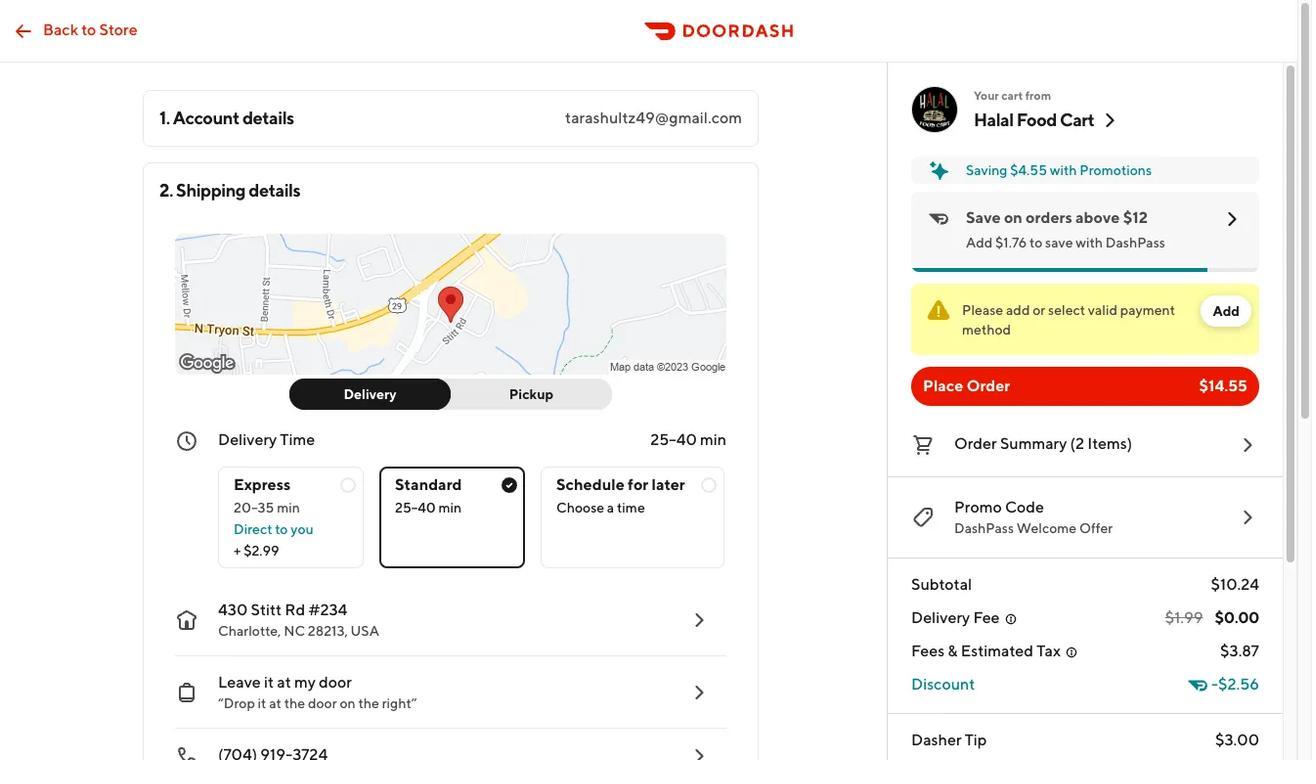 Task type: locate. For each thing, give the bounding box(es) containing it.
0 horizontal spatial to
[[82, 20, 96, 39]]

1. account details
[[159, 108, 294, 128]]

subtotal
[[912, 575, 973, 594]]

1 vertical spatial details
[[249, 180, 301, 201]]

1 horizontal spatial add
[[1214, 303, 1241, 319]]

it right leave
[[264, 673, 274, 692]]

0 horizontal spatial 25–40 min
[[395, 500, 462, 516]]

25–40 down standard
[[395, 500, 436, 516]]

2 horizontal spatial min
[[700, 430, 727, 449]]

door down my
[[308, 696, 337, 711]]

food
[[1017, 110, 1057, 130]]

2 vertical spatial delivery
[[912, 609, 971, 627]]

discount
[[912, 675, 976, 694]]

0 vertical spatial dashpass
[[1106, 235, 1166, 250]]

on up $1.76
[[1005, 208, 1023, 227]]

code
[[1006, 498, 1045, 517]]

0 horizontal spatial the
[[284, 696, 305, 711]]

order summary (2 items) button
[[912, 429, 1260, 461]]

door right my
[[319, 673, 352, 692]]

for
[[628, 475, 649, 494]]

1 horizontal spatial on
[[1005, 208, 1023, 227]]

save
[[967, 208, 1001, 227]]

delivery
[[344, 386, 397, 402], [218, 430, 277, 449], [912, 609, 971, 627]]

$2.99
[[244, 543, 279, 559]]

dashpass down promo
[[955, 520, 1015, 536]]

$1.76
[[996, 235, 1028, 250]]

the left right"
[[358, 696, 379, 711]]

+
[[234, 543, 241, 559]]

express
[[234, 475, 291, 494]]

0 horizontal spatial min
[[277, 500, 300, 516]]

0 horizontal spatial on
[[340, 696, 356, 711]]

Pickup radio
[[439, 379, 612, 410]]

1 vertical spatial on
[[340, 696, 356, 711]]

details for 2. shipping details
[[249, 180, 301, 201]]

right"
[[382, 696, 417, 711]]

my
[[294, 673, 316, 692]]

0 vertical spatial at
[[277, 673, 291, 692]]

add down save
[[967, 235, 993, 250]]

1 vertical spatial to
[[1030, 235, 1043, 250]]

rd
[[285, 601, 306, 619]]

to right the back
[[82, 20, 96, 39]]

choose a time
[[557, 500, 645, 516]]

1 vertical spatial dashpass
[[955, 520, 1015, 536]]

status
[[912, 284, 1260, 355]]

to left save
[[1030, 235, 1043, 250]]

25–40 min
[[651, 430, 727, 449], [395, 500, 462, 516]]

1 horizontal spatial delivery
[[344, 386, 397, 402]]

it
[[264, 673, 274, 692], [258, 696, 267, 711]]

25–40 min up later
[[651, 430, 727, 449]]

0 vertical spatial add
[[967, 235, 993, 250]]

on
[[1005, 208, 1023, 227], [340, 696, 356, 711]]

(2
[[1071, 434, 1085, 453]]

0 horizontal spatial delivery
[[218, 430, 277, 449]]

add up $14.55
[[1214, 303, 1241, 319]]

"drop
[[218, 696, 255, 711]]

2 horizontal spatial delivery
[[912, 609, 971, 627]]

order summary (2 items)
[[955, 434, 1133, 453]]

1 vertical spatial with
[[1076, 235, 1104, 250]]

1 vertical spatial add
[[1214, 303, 1241, 319]]

2 horizontal spatial to
[[1030, 235, 1043, 250]]

to left you
[[275, 521, 288, 537]]

with
[[1050, 162, 1078, 178], [1076, 235, 1104, 250]]

1 horizontal spatial to
[[275, 521, 288, 537]]

0 vertical spatial to
[[82, 20, 96, 39]]

0 vertical spatial 25–40
[[651, 430, 697, 449]]

1 horizontal spatial 25–40
[[651, 430, 697, 449]]

schedule
[[557, 475, 625, 494]]

1 horizontal spatial the
[[358, 696, 379, 711]]

option group containing express
[[218, 451, 727, 568]]

usa
[[351, 623, 379, 639]]

25–40 min down standard
[[395, 500, 462, 516]]

2 vertical spatial to
[[275, 521, 288, 537]]

details
[[243, 108, 294, 128], [249, 180, 301, 201]]

at right '"drop'
[[269, 696, 282, 711]]

at
[[277, 673, 291, 692], [269, 696, 282, 711]]

items)
[[1088, 434, 1133, 453]]

1 horizontal spatial dashpass
[[1106, 235, 1166, 250]]

to inside save on orders above $12 add $1.76 to save with dashpass
[[1030, 235, 1043, 250]]

0 horizontal spatial 25–40
[[395, 500, 436, 516]]

0 horizontal spatial dashpass
[[955, 520, 1015, 536]]

estimated
[[961, 642, 1034, 660]]

$1.99
[[1166, 609, 1204, 627]]

with inside 'button'
[[1050, 162, 1078, 178]]

order
[[967, 377, 1011, 395], [955, 434, 998, 453]]

saving $4.55 with promotions
[[967, 162, 1153, 178]]

0 vertical spatial details
[[243, 108, 294, 128]]

it right '"drop'
[[258, 696, 267, 711]]

$3.00
[[1216, 731, 1260, 749]]

Delivery radio
[[290, 379, 451, 410]]

0 vertical spatial door
[[319, 673, 352, 692]]

add
[[967, 235, 993, 250], [1214, 303, 1241, 319]]

dashpass
[[1106, 235, 1166, 250], [955, 520, 1015, 536]]

summary
[[1001, 434, 1068, 453]]

the down my
[[284, 696, 305, 711]]

1 vertical spatial door
[[308, 696, 337, 711]]

with down above
[[1076, 235, 1104, 250]]

on left right"
[[340, 696, 356, 711]]

details right 2. shipping at the top of the page
[[249, 180, 301, 201]]

1 vertical spatial order
[[955, 434, 998, 453]]

order right the 'place'
[[967, 377, 1011, 395]]

with right $4.55
[[1050, 162, 1078, 178]]

details right 1. account
[[243, 108, 294, 128]]

$10.24
[[1212, 575, 1260, 594]]

dasher
[[912, 731, 962, 749]]

25–40 up later
[[651, 430, 697, 449]]

0 vertical spatial delivery
[[344, 386, 397, 402]]

a
[[607, 500, 615, 516]]

0 vertical spatial with
[[1050, 162, 1078, 178]]

0 vertical spatial on
[[1005, 208, 1023, 227]]

halal food cart
[[974, 110, 1095, 130]]

0 vertical spatial 25–40 min
[[651, 430, 727, 449]]

$14.55
[[1200, 377, 1248, 395]]

on inside leave it at my door "drop it at the door on the right"
[[340, 696, 356, 711]]

at left my
[[277, 673, 291, 692]]

order left summary
[[955, 434, 998, 453]]

the
[[284, 696, 305, 711], [358, 696, 379, 711]]

1 vertical spatial 25–40
[[395, 500, 436, 516]]

28213,
[[308, 623, 348, 639]]

your cart from
[[974, 88, 1052, 103]]

1 horizontal spatial min
[[439, 500, 462, 516]]

min
[[700, 430, 727, 449], [277, 500, 300, 516], [439, 500, 462, 516]]

option group
[[218, 451, 727, 568]]

-$2.56
[[1212, 675, 1260, 694]]

tarashultz49@gmail.com
[[566, 109, 743, 127]]

None radio
[[218, 467, 364, 568], [380, 467, 525, 568], [541, 467, 725, 568], [218, 467, 364, 568], [380, 467, 525, 568], [541, 467, 725, 568]]

pickup
[[510, 386, 554, 402]]

door
[[319, 673, 352, 692], [308, 696, 337, 711]]

dashpass down $12
[[1106, 235, 1166, 250]]

#234
[[309, 601, 348, 619]]

0 horizontal spatial add
[[967, 235, 993, 250]]

1 vertical spatial 25–40 min
[[395, 500, 462, 516]]

from
[[1026, 88, 1052, 103]]



Task type: vqa. For each thing, say whether or not it's contained in the screenshot.
above
yes



Task type: describe. For each thing, give the bounding box(es) containing it.
add button
[[1202, 295, 1252, 327]]

order inside order summary (2 items) button
[[955, 434, 998, 453]]

time
[[617, 500, 645, 516]]

cart
[[1061, 110, 1095, 130]]

1 vertical spatial delivery
[[218, 430, 277, 449]]

$4.55
[[1011, 162, 1048, 178]]

status containing please add or select valid payment method
[[912, 284, 1260, 355]]

add inside save on orders above $12 add $1.76 to save with dashpass
[[967, 235, 993, 250]]

&
[[948, 642, 958, 660]]

halal food cart button
[[974, 109, 1122, 132]]

on inside save on orders above $12 add $1.76 to save with dashpass
[[1005, 208, 1023, 227]]

save on orders above $12 add $1.76 to save with dashpass
[[967, 208, 1166, 250]]

1 vertical spatial it
[[258, 696, 267, 711]]

20–35 min direct to you + $2.99
[[234, 500, 314, 559]]

min inside the 20–35 min direct to you + $2.99
[[277, 500, 300, 516]]

stitt
[[251, 601, 282, 619]]

-
[[1212, 675, 1219, 694]]

2. shipping details
[[159, 180, 301, 201]]

1 vertical spatial at
[[269, 696, 282, 711]]

promo code dashpass welcome offer
[[955, 498, 1114, 536]]

20–35
[[234, 500, 274, 516]]

schedule for later
[[557, 475, 685, 494]]

25–40 min inside option group
[[395, 500, 462, 516]]

with inside save on orders above $12 add $1.76 to save with dashpass
[[1076, 235, 1104, 250]]

to inside back to store button
[[82, 20, 96, 39]]

saving
[[967, 162, 1008, 178]]

nc
[[284, 623, 305, 639]]

your
[[974, 88, 1000, 103]]

delivery time
[[218, 430, 315, 449]]

delivery inside delivery option
[[344, 386, 397, 402]]

please
[[963, 302, 1004, 318]]

back to store button
[[0, 11, 149, 50]]

store
[[99, 20, 138, 39]]

saving $4.55 with promotions button
[[912, 157, 1260, 184]]

save
[[1046, 235, 1074, 250]]

1. account
[[159, 108, 239, 128]]

add
[[1007, 302, 1031, 318]]

dashpass inside the promo code dashpass welcome offer
[[955, 520, 1015, 536]]

promo
[[955, 498, 1003, 517]]

valid
[[1089, 302, 1118, 318]]

direct
[[234, 521, 272, 537]]

please add or select valid payment method
[[963, 302, 1176, 338]]

offer
[[1080, 520, 1114, 536]]

to inside the 20–35 min direct to you + $2.99
[[275, 521, 288, 537]]

promotions
[[1080, 162, 1153, 178]]

dasher tip
[[912, 731, 988, 749]]

tax
[[1037, 642, 1061, 660]]

fees & estimated
[[912, 642, 1034, 660]]

method
[[963, 322, 1012, 338]]

you
[[291, 521, 314, 537]]

place order
[[924, 377, 1011, 395]]

select
[[1049, 302, 1086, 318]]

leave
[[218, 673, 261, 692]]

choose
[[557, 500, 605, 516]]

charlotte,
[[218, 623, 281, 639]]

430 stitt rd #234 charlotte,  nc 28213,  usa
[[218, 601, 379, 639]]

0 vertical spatial it
[[264, 673, 274, 692]]

fees
[[912, 642, 945, 660]]

1 the from the left
[[284, 696, 305, 711]]

tip
[[965, 731, 988, 749]]

add inside button
[[1214, 303, 1241, 319]]

430
[[218, 601, 248, 619]]

2 the from the left
[[358, 696, 379, 711]]

1 horizontal spatial 25–40 min
[[651, 430, 727, 449]]

halal
[[974, 110, 1014, 130]]

$12
[[1124, 208, 1148, 227]]

welcome
[[1017, 520, 1077, 536]]

back
[[43, 20, 78, 39]]

payment
[[1121, 302, 1176, 318]]

fee
[[974, 609, 1000, 627]]

details for 1. account details
[[243, 108, 294, 128]]

0 vertical spatial order
[[967, 377, 1011, 395]]

orders
[[1026, 208, 1073, 227]]

place
[[924, 377, 964, 395]]

later
[[652, 475, 685, 494]]

leave it at my door "drop it at the door on the right"
[[218, 673, 417, 711]]

above
[[1076, 208, 1121, 227]]

back to store
[[43, 20, 138, 39]]

$0.00
[[1216, 609, 1260, 627]]

$2.56
[[1219, 675, 1260, 694]]

dashpass inside save on orders above $12 add $1.76 to save with dashpass
[[1106, 235, 1166, 250]]

or
[[1033, 302, 1046, 318]]

$3.87
[[1221, 642, 1260, 660]]

delivery or pickup selector option group
[[290, 379, 612, 410]]

cart
[[1002, 88, 1024, 103]]

standard
[[395, 475, 462, 494]]

2. shipping
[[159, 180, 246, 201]]



